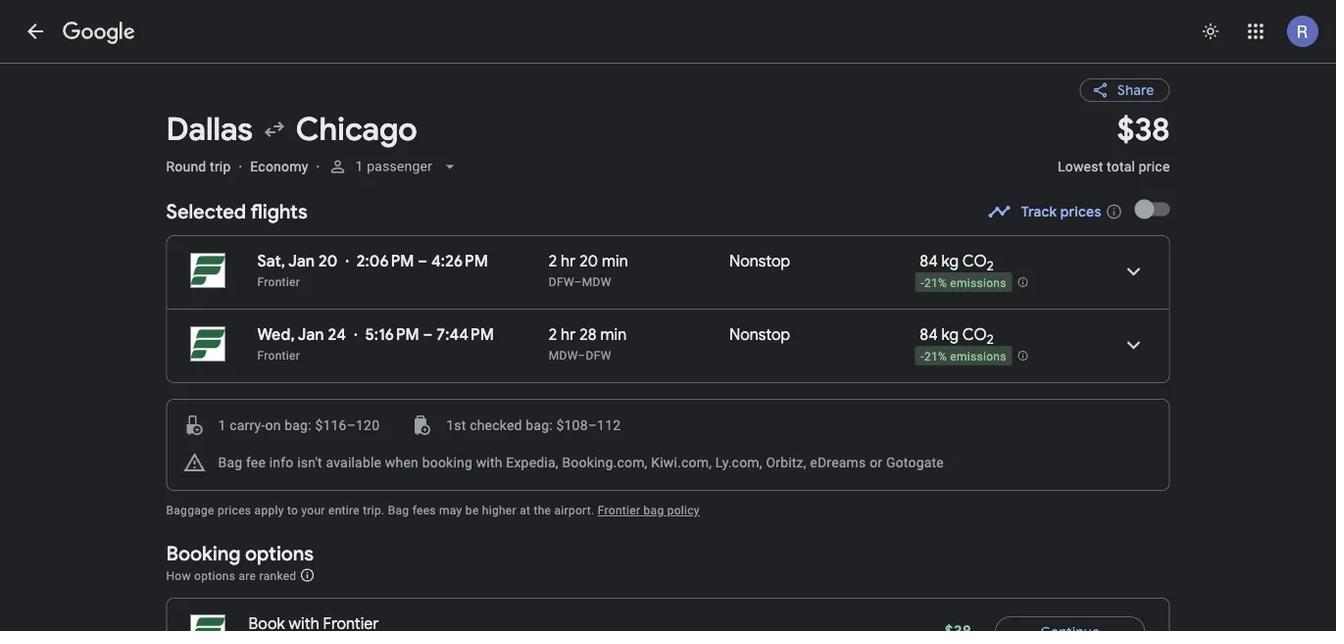 Task type: locate. For each thing, give the bounding box(es) containing it.
7:44 pm
[[437, 325, 494, 345]]

Departure time: 5:16 PM. text field
[[365, 325, 419, 345]]

20 inside the 2 hr 20 min dfw – mdw
[[580, 251, 598, 272]]

jan left 24
[[298, 325, 324, 345]]

1 horizontal spatial 1
[[355, 158, 363, 174]]

5:16 pm
[[365, 325, 419, 345]]

learn more about booking options element
[[300, 565, 315, 586]]

lowest
[[1058, 158, 1103, 174]]

min
[[602, 251, 628, 272], [600, 325, 627, 345]]

0 horizontal spatial 20
[[319, 251, 338, 272]]

1st checked bag: $108–112
[[446, 417, 621, 433]]

1 21% from the top
[[924, 276, 947, 290]]

hr for 28
[[561, 325, 576, 345]]

2 20 from the left
[[580, 251, 598, 272]]

1 horizontal spatial bag:
[[526, 417, 553, 433]]

-21% emissions
[[921, 276, 1007, 290], [921, 350, 1007, 363]]

– left 4:26 pm
[[418, 251, 428, 272]]

0 vertical spatial 84 kg co 2
[[920, 251, 994, 274]]

bag: inside first checked bag costs between 108 us dollars and 112 us dollars element
[[526, 417, 553, 433]]

1 hr from the top
[[561, 251, 576, 272]]

1 left carry- at the left
[[218, 417, 226, 433]]

min inside the 2 hr 20 min dfw – mdw
[[602, 251, 628, 272]]

20 for jan
[[319, 251, 338, 272]]

mdw up $108–112
[[549, 349, 578, 363]]

bag right trip.
[[388, 504, 409, 518]]

1 vertical spatial kg
[[942, 325, 959, 345]]

booking options
[[166, 541, 314, 566]]

booking
[[422, 454, 472, 471]]

2 84 kg co 2 from the top
[[920, 325, 994, 348]]

1 down the chicago on the left of the page
[[355, 158, 363, 174]]

5:16 pm – 7:44 pm
[[365, 325, 494, 345]]

– up the 28
[[574, 275, 582, 289]]

trip
[[210, 158, 231, 174]]

options for booking
[[245, 541, 314, 566]]

2 nonstop from the top
[[729, 325, 790, 345]]

0 vertical spatial options
[[245, 541, 314, 566]]

0 vertical spatial -21% emissions
[[921, 276, 1007, 290]]

selected
[[166, 199, 246, 224]]

1 vertical spatial hr
[[561, 325, 576, 345]]

1 20 from the left
[[319, 251, 338, 272]]

frontier left bag
[[598, 504, 640, 518]]

booking
[[166, 541, 241, 566]]

2 hr 28 min mdw – dfw
[[549, 325, 627, 363]]

1 vertical spatial nonstop flight. element
[[729, 325, 790, 348]]

kg
[[942, 251, 959, 272], [942, 325, 959, 345]]

frontier for wed,
[[257, 349, 300, 363]]

1 horizontal spatial prices
[[1060, 203, 1101, 221]]

2 bag: from the left
[[526, 417, 553, 433]]

21%
[[924, 276, 947, 290], [924, 350, 947, 363]]

dfw inside 2 hr 28 min mdw – dfw
[[586, 349, 611, 363]]

ranked
[[259, 569, 296, 583]]

sat, jan 20
[[257, 251, 338, 272]]

bag:
[[285, 417, 311, 433], [526, 417, 553, 433]]

go back image
[[24, 20, 47, 43]]

0 vertical spatial 21%
[[924, 276, 947, 290]]

list inside main content
[[167, 236, 1169, 382]]

nonstop flight. element
[[729, 251, 790, 274], [729, 325, 790, 348]]

hr left the 28
[[561, 325, 576, 345]]

entire
[[328, 504, 360, 518]]

track
[[1021, 203, 1057, 221]]

1 carry-on bag: $116–120
[[218, 417, 380, 433]]

1 vertical spatial -
[[921, 350, 924, 363]]

1 co from the top
[[962, 251, 987, 272]]

jan for sat,
[[288, 251, 315, 272]]

0 vertical spatial dfw
[[549, 275, 574, 289]]

1 84 kg co 2 from the top
[[920, 251, 994, 274]]

1 vertical spatial min
[[600, 325, 627, 345]]

84 kg co 2 for 2 hr 20 min
[[920, 251, 994, 274]]

1 vertical spatial frontier
[[257, 349, 300, 363]]

hr
[[561, 251, 576, 272], [561, 325, 576, 345]]

emissions for 2 hr 28 min
[[950, 350, 1007, 363]]

1 inside 1 carry-on bag costs between 116 us dollars and 120 us dollars element
[[218, 417, 226, 433]]

Arrival time: 4:26 PM. text field
[[431, 251, 488, 272]]

0 vertical spatial prices
[[1060, 203, 1101, 221]]

0 vertical spatial co
[[962, 251, 987, 272]]

1 nonstop from the top
[[729, 251, 790, 272]]

frontier bag policy link
[[598, 504, 700, 518]]

mdw inside 2 hr 28 min mdw – dfw
[[549, 349, 578, 363]]

isn't
[[297, 454, 322, 471]]

1 vertical spatial nonstop
[[729, 325, 790, 345]]

with
[[476, 454, 503, 471]]

2 hr from the top
[[561, 325, 576, 345]]

-21% emissions for 2 hr 20 min
[[921, 276, 1007, 290]]

None text field
[[1058, 109, 1170, 192]]

0 vertical spatial kg
[[942, 251, 959, 272]]

1 vertical spatial -21% emissions
[[921, 350, 1007, 363]]

co
[[962, 251, 987, 272], [962, 325, 987, 345]]

hr inside the 2 hr 20 min dfw – mdw
[[561, 251, 576, 272]]

jan right sat,
[[288, 251, 315, 272]]

1 kg from the top
[[942, 251, 959, 272]]

 image
[[239, 158, 242, 174]]

prices left apply
[[218, 504, 251, 518]]

learn more about tracked prices image
[[1105, 203, 1123, 221]]

ly.com,
[[715, 454, 762, 471]]

2 co from the top
[[962, 325, 987, 345]]

wed,
[[257, 325, 295, 345]]

1 horizontal spatial bag
[[388, 504, 409, 518]]

1 horizontal spatial options
[[245, 541, 314, 566]]

dfw
[[549, 275, 574, 289], [586, 349, 611, 363]]

bag
[[218, 454, 242, 471], [388, 504, 409, 518]]

1 horizontal spatial 20
[[580, 251, 598, 272]]

1 nonstop flight. element from the top
[[729, 251, 790, 274]]

options for how
[[194, 569, 236, 583]]

to
[[287, 504, 298, 518]]

min up total duration 2 hr 28 min. element
[[602, 251, 628, 272]]

84 for 2 hr 20 min
[[920, 251, 938, 272]]

or
[[870, 454, 883, 471]]

1 vertical spatial 21%
[[924, 350, 947, 363]]

1 -21% emissions from the top
[[921, 276, 1007, 290]]

1 emissions from the top
[[950, 276, 1007, 290]]

1 vertical spatial bag
[[388, 504, 409, 518]]

1 vertical spatial options
[[194, 569, 236, 583]]

0 horizontal spatial options
[[194, 569, 236, 583]]

84 kg co 2
[[920, 251, 994, 274], [920, 325, 994, 348]]

– right 5:16 pm
[[423, 325, 433, 345]]

hr up 2 hr 28 min mdw – dfw
[[561, 251, 576, 272]]

dfw down the 28
[[586, 349, 611, 363]]

0 vertical spatial min
[[602, 251, 628, 272]]

mdw down total duration 2 hr 20 min. element
[[582, 275, 611, 289]]

0 horizontal spatial 1
[[218, 417, 226, 433]]

checked
[[470, 417, 522, 433]]

2 21% from the top
[[924, 350, 947, 363]]

trip.
[[363, 504, 385, 518]]

dfw up 2 hr 28 min mdw – dfw
[[549, 275, 574, 289]]

frontier for sat,
[[257, 275, 300, 289]]

20
[[319, 251, 338, 272], [580, 251, 598, 272]]

booking.com,
[[562, 454, 648, 471]]

nonstop for 2 hr 20 min
[[729, 251, 790, 272]]

2 vertical spatial frontier
[[598, 504, 640, 518]]

2 inside the 2 hr 20 min dfw – mdw
[[549, 251, 557, 272]]

edreams
[[810, 454, 866, 471]]

2 emissions from the top
[[950, 350, 1007, 363]]

frontier down sat,
[[257, 275, 300, 289]]

0 vertical spatial bag
[[218, 454, 242, 471]]

min right the 28
[[600, 325, 627, 345]]

1 vertical spatial 84
[[920, 325, 938, 345]]

1 vertical spatial dfw
[[586, 349, 611, 363]]

1 vertical spatial co
[[962, 325, 987, 345]]

1 84 from the top
[[920, 251, 938, 272]]

1 vertical spatial 1
[[218, 417, 226, 433]]

0 horizontal spatial dfw
[[549, 275, 574, 289]]

2:06 pm
[[357, 251, 414, 272]]

2 - from the top
[[921, 350, 924, 363]]

at
[[520, 504, 531, 518]]

0 horizontal spatial bag:
[[285, 417, 311, 433]]

on
[[265, 417, 281, 433]]

1 vertical spatial 84 kg co 2
[[920, 325, 994, 348]]

–
[[418, 251, 428, 272], [574, 275, 582, 289], [423, 325, 433, 345], [578, 349, 586, 363]]

0 vertical spatial nonstop flight. element
[[729, 251, 790, 274]]

38 us dollars element
[[1117, 109, 1170, 149]]

main content
[[166, 63, 1170, 631]]

2 inside 2 hr 28 min mdw – dfw
[[549, 325, 557, 345]]

prices left learn more about tracked prices icon
[[1060, 203, 1101, 221]]

1 bag: from the left
[[285, 417, 311, 433]]

0 vertical spatial emissions
[[950, 276, 1007, 290]]

1 horizontal spatial mdw
[[582, 275, 611, 289]]

price
[[1139, 158, 1170, 174]]

 image
[[316, 158, 320, 174]]

2 nonstop flight. element from the top
[[729, 325, 790, 348]]

frontier
[[257, 275, 300, 289], [257, 349, 300, 363], [598, 504, 640, 518]]

1 - from the top
[[921, 276, 924, 290]]

list containing sat, jan 20
[[167, 236, 1169, 382]]

options up ranked
[[245, 541, 314, 566]]

options
[[245, 541, 314, 566], [194, 569, 236, 583]]

0 vertical spatial mdw
[[582, 275, 611, 289]]

1 vertical spatial prices
[[218, 504, 251, 518]]

-
[[921, 276, 924, 290], [921, 350, 924, 363]]

expedia,
[[506, 454, 559, 471]]

84
[[920, 251, 938, 272], [920, 325, 938, 345]]

2 kg from the top
[[942, 325, 959, 345]]

0 horizontal spatial prices
[[218, 504, 251, 518]]

4:26 pm
[[431, 251, 488, 272]]

bag: right "on" on the left bottom
[[285, 417, 311, 433]]

2 84 from the top
[[920, 325, 938, 345]]

24
[[328, 325, 346, 345]]

passenger
[[367, 158, 432, 174]]

20 up the 28
[[580, 251, 598, 272]]

flights
[[250, 199, 308, 224]]

1 inside 1 passenger popup button
[[355, 158, 363, 174]]

main content containing dallas
[[166, 63, 1170, 631]]

1 vertical spatial jan
[[298, 325, 324, 345]]

0 horizontal spatial bag
[[218, 454, 242, 471]]

airport.
[[554, 504, 595, 518]]

co for 2 hr 28 min
[[962, 325, 987, 345]]

– inside 2 hr 28 min mdw – dfw
[[578, 349, 586, 363]]

hr inside 2 hr 28 min mdw – dfw
[[561, 325, 576, 345]]

2:06 pm – 4:26 pm
[[357, 251, 488, 272]]

0 vertical spatial frontier
[[257, 275, 300, 289]]

the
[[534, 504, 551, 518]]

0 vertical spatial jan
[[288, 251, 315, 272]]

0 vertical spatial 1
[[355, 158, 363, 174]]

list
[[167, 236, 1169, 382]]

1 horizontal spatial dfw
[[586, 349, 611, 363]]

bag: up the expedia,
[[526, 417, 553, 433]]

38 US dollars text field
[[945, 622, 971, 631]]

21% for 2 hr 20 min
[[924, 276, 947, 290]]

economy
[[250, 158, 308, 174]]

mdw
[[582, 275, 611, 289], [549, 349, 578, 363]]

2 hr 20 min dfw – mdw
[[549, 251, 628, 289]]

1
[[355, 158, 363, 174], [218, 417, 226, 433]]

jan
[[288, 251, 315, 272], [298, 325, 324, 345]]

1 vertical spatial mdw
[[549, 349, 578, 363]]

frontier down wed,
[[257, 349, 300, 363]]

dfw inside the 2 hr 20 min dfw – mdw
[[549, 275, 574, 289]]

0 horizontal spatial mdw
[[549, 349, 578, 363]]

bag left fee
[[218, 454, 242, 471]]

0 vertical spatial 84
[[920, 251, 938, 272]]

0 vertical spatial hr
[[561, 251, 576, 272]]

prices
[[1060, 203, 1101, 221], [218, 504, 251, 518]]

options down booking
[[194, 569, 236, 583]]

– down the 28
[[578, 349, 586, 363]]

kg for 2 hr 20 min
[[942, 251, 959, 272]]

2 -21% emissions from the top
[[921, 350, 1007, 363]]

min inside 2 hr 28 min mdw – dfw
[[600, 325, 627, 345]]

21% for 2 hr 28 min
[[924, 350, 947, 363]]

20 right sat,
[[319, 251, 338, 272]]

1 for 1 passenger
[[355, 158, 363, 174]]

0 vertical spatial nonstop
[[729, 251, 790, 272]]

min for 2 hr 28 min
[[600, 325, 627, 345]]

0 vertical spatial -
[[921, 276, 924, 290]]

1 vertical spatial emissions
[[950, 350, 1007, 363]]

emissions
[[950, 276, 1007, 290], [950, 350, 1007, 363]]

nonstop
[[729, 251, 790, 272], [729, 325, 790, 345]]



Task type: describe. For each thing, give the bounding box(es) containing it.
$108–112
[[556, 417, 621, 433]]

$116–120
[[315, 417, 380, 433]]

min for 2 hr 20 min
[[602, 251, 628, 272]]

may
[[439, 504, 462, 518]]

84 kg co 2 for 2 hr 28 min
[[920, 325, 994, 348]]

sat,
[[257, 251, 285, 272]]

$38
[[1117, 109, 1170, 149]]

your
[[301, 504, 325, 518]]

total duration 2 hr 28 min. element
[[549, 325, 729, 348]]

1 passenger
[[355, 158, 432, 174]]

learn more about booking options image
[[300, 568, 315, 583]]

mdw inside the 2 hr 20 min dfw – mdw
[[582, 275, 611, 289]]

Dallas to Chicago and back text field
[[166, 109, 1034, 149]]

84 for 2 hr 28 min
[[920, 325, 938, 345]]

higher
[[482, 504, 517, 518]]

kiwi.com,
[[651, 454, 712, 471]]

bag: inside 1 carry-on bag costs between 116 us dollars and 120 us dollars element
[[285, 417, 311, 433]]

loading results progress bar
[[0, 63, 1336, 67]]

track prices
[[1021, 203, 1101, 221]]

-21% emissions for 2 hr 28 min
[[921, 350, 1007, 363]]

change appearance image
[[1187, 8, 1234, 55]]

1st
[[446, 417, 466, 433]]

share button
[[1080, 78, 1170, 102]]

$38 lowest total price
[[1058, 109, 1170, 174]]

nonstop flight. element for 2 hr 28 min
[[729, 325, 790, 348]]

wed, jan 24
[[257, 325, 346, 345]]

co for 2 hr 20 min
[[962, 251, 987, 272]]

total
[[1107, 158, 1135, 174]]

dallas
[[166, 109, 253, 149]]

28
[[580, 325, 597, 345]]

are
[[239, 569, 256, 583]]

return flight on wednesday, january 24. leaves chicago midway international airport at 5:16 pm on wednesday, january 24 and arrives at dallas/fort worth international airport at 7:44 pm on wednesday, january 24. element
[[257, 325, 494, 345]]

20 for hr
[[580, 251, 598, 272]]

Departure time: 2:06 PM. text field
[[357, 251, 414, 272]]

baggage
[[166, 504, 214, 518]]

bag
[[644, 504, 664, 518]]

1 passenger button
[[320, 143, 468, 190]]

gotogate
[[886, 454, 944, 471]]

nonstop for 2 hr 28 min
[[729, 325, 790, 345]]

- for 2 hr 28 min
[[921, 350, 924, 363]]

kg for 2 hr 28 min
[[942, 325, 959, 345]]

flight details. return flight on wednesday, january 24. leaves chicago midway international airport at 5:16 pm on wednesday, january 24 and arrives at dallas/fort worth international airport at 7:44 pm on wednesday, january 24. image
[[1110, 322, 1157, 369]]

when
[[385, 454, 419, 471]]

be
[[465, 504, 479, 518]]

hr for 20
[[561, 251, 576, 272]]

– inside the 2 hr 20 min dfw – mdw
[[574, 275, 582, 289]]

flight details. departing flight on saturday, january 20. leaves dallas/fort worth international airport at 2:06 pm on saturday, january 20 and arrives at chicago midway international airport at 4:26 pm on saturday, january 20. image
[[1110, 248, 1157, 295]]

- for 2 hr 20 min
[[921, 276, 924, 290]]

round
[[166, 158, 206, 174]]

how
[[166, 569, 191, 583]]

bag fee info isn't available when booking with expedia, booking.com, kiwi.com, ly.com, orbitz, edreams or gotogate
[[218, 454, 944, 471]]

round trip
[[166, 158, 231, 174]]

1 for 1 carry-on bag: $116–120
[[218, 417, 226, 433]]

selected flights
[[166, 199, 308, 224]]

apply
[[254, 504, 284, 518]]

carry-
[[230, 417, 265, 433]]

emissions for 2 hr 20 min
[[950, 276, 1007, 290]]

policy
[[667, 504, 700, 518]]

prices for baggage
[[218, 504, 251, 518]]

Arrival time: 7:44 PM. text field
[[437, 325, 494, 345]]

share
[[1117, 81, 1154, 99]]

nonstop flight. element for 2 hr 20 min
[[729, 251, 790, 274]]

jan for wed,
[[298, 325, 324, 345]]

none text field containing $38
[[1058, 109, 1170, 192]]

total duration 2 hr 20 min. element
[[549, 251, 729, 274]]

prices for track
[[1060, 203, 1101, 221]]

departing flight on saturday, january 20. leaves dallas/fort worth international airport at 2:06 pm on saturday, january 20 and arrives at chicago midway international airport at 4:26 pm on saturday, january 20. element
[[257, 251, 488, 272]]

available
[[326, 454, 382, 471]]

baggage prices apply to your entire trip.  bag fees may be higher at the airport. frontier bag policy
[[166, 504, 700, 518]]

fee
[[246, 454, 266, 471]]

chicago
[[296, 109, 417, 149]]

orbitz,
[[766, 454, 806, 471]]

first checked bag costs between 108 us dollars and 112 us dollars element
[[411, 414, 621, 437]]

fees
[[412, 504, 436, 518]]

1 carry-on bag costs between 116 us dollars and 120 us dollars element
[[183, 414, 380, 437]]

info
[[269, 454, 294, 471]]

how options are ranked
[[166, 569, 300, 583]]



Task type: vqa. For each thing, say whether or not it's contained in the screenshot.
kg related to 2 hr 20 min
yes



